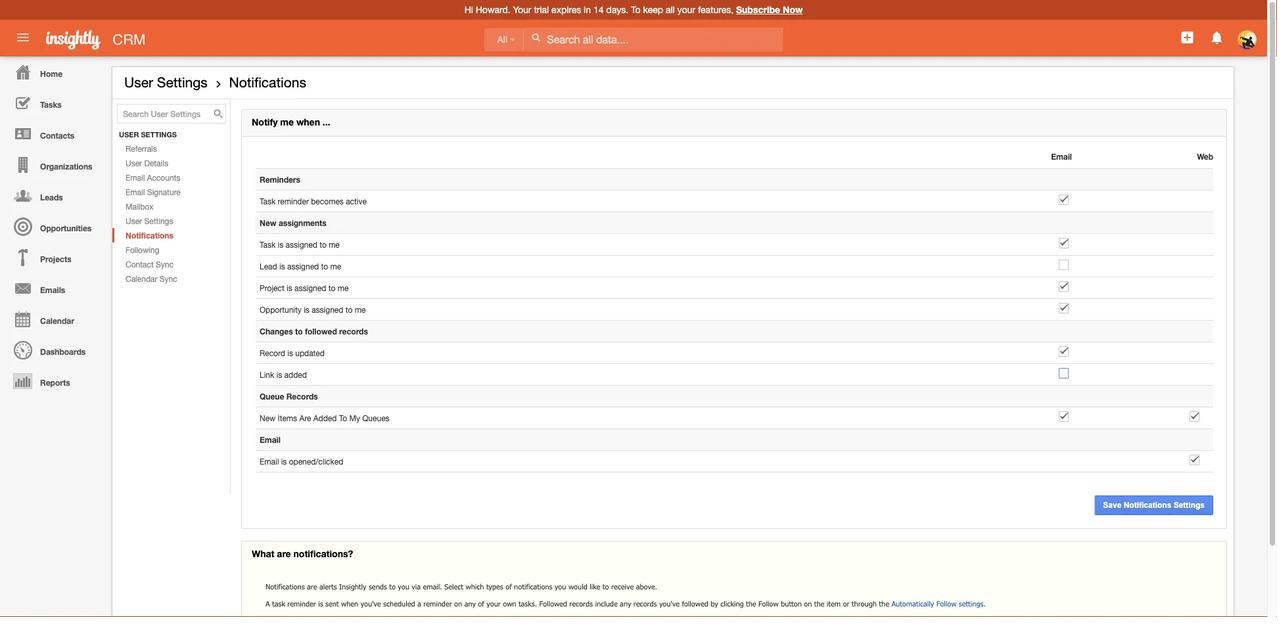 Task type: describe. For each thing, give the bounding box(es) containing it.
queue
[[260, 392, 284, 401]]

include
[[595, 600, 618, 609]]

.
[[984, 600, 986, 609]]

calendar link
[[3, 304, 105, 335]]

accounts
[[147, 173, 180, 182]]

keep
[[643, 4, 664, 15]]

email signature link
[[112, 185, 230, 199]]

which
[[466, 583, 484, 592]]

notifications inside save notifications settings button
[[1124, 501, 1172, 510]]

opened/clicked
[[289, 457, 344, 466]]

receive
[[612, 583, 634, 592]]

email is opened/clicked
[[260, 457, 344, 466]]

0 vertical spatial user settings link
[[124, 74, 208, 90]]

types
[[487, 583, 504, 592]]

notifications
[[514, 583, 553, 592]]

changes to followed records
[[260, 327, 368, 336]]

is for email
[[281, 457, 287, 466]]

emails
[[40, 285, 65, 295]]

2 on from the left
[[804, 600, 812, 609]]

own
[[503, 600, 517, 609]]

dashboards link
[[3, 335, 105, 366]]

new for new assignments
[[260, 218, 277, 228]]

save notifications settings button
[[1095, 496, 1214, 516]]

all
[[498, 34, 508, 45]]

hi howard. your trial expires in 14 days. to keep all your features, subscribe now
[[465, 4, 803, 15]]

assigned for lead
[[287, 262, 319, 271]]

all
[[666, 4, 675, 15]]

0 vertical spatial sync
[[156, 260, 174, 269]]

in
[[584, 4, 591, 15]]

my
[[350, 414, 360, 423]]

to right sends on the bottom of page
[[389, 583, 396, 592]]

0 vertical spatial to
[[631, 4, 641, 15]]

notifications image
[[1210, 30, 1226, 45]]

2 you've from the left
[[660, 600, 680, 609]]

settings
[[959, 600, 984, 609]]

1 vertical spatial calendar
[[40, 316, 74, 326]]

is for lead
[[280, 262, 285, 271]]

referrals
[[126, 144, 157, 153]]

like
[[590, 583, 601, 592]]

notifications inside user settings referrals user details email accounts email signature mailbox user settings notifications following contact sync calendar sync
[[126, 231, 174, 240]]

0 vertical spatial settings
[[157, 74, 208, 90]]

notifications up task
[[266, 583, 305, 592]]

task for task reminder becomes active
[[260, 197, 276, 206]]

mailbox link
[[112, 199, 230, 214]]

notifications are alerts insightly sends to you via email. select which types of notifications you would like to receive above.
[[266, 583, 658, 592]]

dashboards
[[40, 347, 86, 356]]

user details link
[[112, 156, 230, 170]]

tasks
[[40, 100, 62, 109]]

user settings
[[124, 74, 208, 90]]

calendar inside user settings referrals user details email accounts email signature mailbox user settings notifications following contact sync calendar sync
[[126, 274, 157, 283]]

notify
[[252, 117, 278, 128]]

organizations link
[[3, 149, 105, 180]]

1 horizontal spatial records
[[570, 600, 593, 609]]

1 the from the left
[[746, 600, 757, 609]]

opportunity
[[260, 305, 302, 314]]

me for task is assigned to me
[[329, 240, 340, 249]]

a
[[418, 600, 421, 609]]

1 on from the left
[[454, 600, 462, 609]]

contact sync link
[[112, 257, 230, 272]]

...
[[323, 117, 330, 128]]

1 horizontal spatial when
[[341, 600, 359, 609]]

to right the like
[[603, 583, 609, 592]]

now
[[783, 4, 803, 15]]

settings
[[141, 131, 177, 139]]

email.
[[423, 583, 442, 592]]

button
[[781, 600, 802, 609]]

me for opportunity is assigned to me
[[355, 305, 366, 314]]

notify me when ...
[[252, 117, 330, 128]]

leads link
[[3, 180, 105, 211]]

opportunities
[[40, 224, 92, 233]]

what
[[252, 549, 275, 560]]

by
[[711, 600, 719, 609]]

crm
[[113, 31, 146, 48]]

subscribe now link
[[737, 4, 803, 15]]

1 vertical spatial user settings link
[[112, 214, 230, 228]]

following
[[126, 245, 159, 255]]

features,
[[698, 4, 734, 15]]

0 horizontal spatial to
[[339, 414, 347, 423]]

new assignments
[[260, 218, 327, 228]]

project
[[260, 283, 285, 293]]

link is added
[[260, 370, 307, 380]]

sent
[[326, 600, 339, 609]]

to right changes
[[295, 327, 303, 336]]

contact
[[126, 260, 154, 269]]

is for link
[[277, 370, 282, 380]]

are for what
[[277, 549, 291, 560]]

1 follow from the left
[[759, 600, 779, 609]]

new items are added to my queues
[[260, 414, 390, 423]]

1 you've from the left
[[361, 600, 381, 609]]

assignments
[[279, 218, 327, 228]]

1 vertical spatial your
[[487, 600, 501, 609]]

your
[[513, 4, 532, 15]]

settings inside button
[[1174, 501, 1205, 510]]

reports
[[40, 378, 70, 387]]

referrals link
[[112, 141, 230, 156]]

record is updated
[[260, 349, 325, 358]]

above.
[[636, 583, 658, 592]]

are for notifications
[[307, 583, 317, 592]]

record
[[260, 349, 285, 358]]

task is assigned to me
[[260, 240, 340, 249]]

opportunities link
[[3, 211, 105, 242]]

lead is assigned to me
[[260, 262, 341, 271]]

is for record
[[288, 349, 293, 358]]

projects
[[40, 255, 71, 264]]

clicking
[[721, 600, 744, 609]]

followed
[[540, 600, 567, 609]]

web
[[1198, 152, 1214, 161]]

reminder right task
[[288, 600, 316, 609]]

2 any from the left
[[620, 600, 632, 609]]

1 any from the left
[[465, 600, 476, 609]]

is for project
[[287, 283, 293, 293]]

or
[[843, 600, 850, 609]]

reminders
[[260, 175, 301, 184]]

is for task
[[278, 240, 284, 249]]



Task type: locate. For each thing, give the bounding box(es) containing it.
1 horizontal spatial your
[[678, 4, 696, 15]]

1 horizontal spatial on
[[804, 600, 812, 609]]

0 horizontal spatial your
[[487, 600, 501, 609]]

follow left the settings in the right bottom of the page
[[937, 600, 957, 609]]

1 vertical spatial new
[[260, 414, 276, 423]]

signature
[[147, 187, 181, 197]]

items
[[278, 414, 297, 423]]

save
[[1104, 501, 1122, 510]]

assigned for opportunity
[[312, 305, 344, 314]]

to up project is assigned to me
[[321, 262, 328, 271]]

assigned for project
[[295, 283, 326, 293]]

2 the from the left
[[815, 600, 825, 609]]

sync down the following "link"
[[156, 260, 174, 269]]

user
[[124, 74, 153, 90], [126, 159, 142, 168], [126, 216, 142, 226]]

are
[[300, 414, 311, 423]]

me for lead is assigned to me
[[331, 262, 341, 271]]

home
[[40, 69, 63, 78]]

me for project is assigned to me
[[338, 283, 349, 293]]

1 vertical spatial task
[[260, 240, 276, 249]]

3 the from the left
[[879, 600, 890, 609]]

assigned up 'changes to followed records' at left bottom
[[312, 305, 344, 314]]

active
[[346, 197, 367, 206]]

0 horizontal spatial on
[[454, 600, 462, 609]]

howard.
[[476, 4, 511, 15]]

is right lead
[[280, 262, 285, 271]]

queues
[[363, 414, 390, 423]]

user
[[119, 131, 139, 139]]

0 horizontal spatial any
[[465, 600, 476, 609]]

followed
[[305, 327, 337, 336], [682, 600, 709, 609]]

1 vertical spatial followed
[[682, 600, 709, 609]]

is left opened/clicked
[[281, 457, 287, 466]]

1 vertical spatial sync
[[160, 274, 177, 283]]

1 horizontal spatial any
[[620, 600, 632, 609]]

1 you from the left
[[398, 583, 410, 592]]

0 vertical spatial task
[[260, 197, 276, 206]]

me right notify
[[280, 117, 294, 128]]

home link
[[3, 57, 105, 87]]

the right clicking
[[746, 600, 757, 609]]

organizations
[[40, 162, 92, 171]]

subscribe
[[737, 4, 781, 15]]

user settings link down email signature link
[[112, 214, 230, 228]]

of
[[506, 583, 512, 592], [478, 600, 485, 609]]

0 vertical spatial calendar
[[126, 274, 157, 283]]

0 horizontal spatial follow
[[759, 600, 779, 609]]

user down mailbox
[[126, 216, 142, 226]]

task
[[272, 600, 285, 609]]

automatically
[[892, 600, 935, 609]]

is left the sent
[[318, 600, 323, 609]]

1 vertical spatial notifications link
[[112, 228, 230, 243]]

1 horizontal spatial calendar
[[126, 274, 157, 283]]

emails link
[[3, 273, 105, 304]]

through
[[852, 600, 877, 609]]

me up opportunity is assigned to me
[[338, 283, 349, 293]]

a task reminder is sent when you've scheduled a reminder on any of your own tasks. followed records include any records you've followed by clicking the follow button on the item or through the automatically follow settings .
[[266, 600, 986, 609]]

the
[[746, 600, 757, 609], [815, 600, 825, 609], [879, 600, 890, 609]]

sends
[[369, 583, 387, 592]]

becomes
[[311, 197, 344, 206]]

the left the 'item'
[[815, 600, 825, 609]]

on right button
[[804, 600, 812, 609]]

1 horizontal spatial you've
[[660, 600, 680, 609]]

2 task from the top
[[260, 240, 276, 249]]

reminder down email.
[[424, 600, 452, 609]]

is down project is assigned to me
[[304, 305, 310, 314]]

settings inside user settings referrals user details email accounts email signature mailbox user settings notifications following contact sync calendar sync
[[144, 216, 173, 226]]

user settings referrals user details email accounts email signature mailbox user settings notifications following contact sync calendar sync
[[119, 131, 181, 283]]

new left assignments
[[260, 218, 277, 228]]

are right what at the left bottom of the page
[[277, 549, 291, 560]]

1 horizontal spatial follow
[[937, 600, 957, 609]]

0 horizontal spatial are
[[277, 549, 291, 560]]

details
[[144, 159, 168, 168]]

0 horizontal spatial followed
[[305, 327, 337, 336]]

calendar sync link
[[112, 272, 230, 286]]

calendar up dashboards link
[[40, 316, 74, 326]]

notifications
[[229, 74, 306, 90], [126, 231, 174, 240], [1124, 501, 1172, 510], [266, 583, 305, 592]]

1 horizontal spatial followed
[[682, 600, 709, 609]]

save notifications settings
[[1104, 501, 1205, 510]]

1 horizontal spatial the
[[815, 600, 825, 609]]

trial
[[534, 4, 549, 15]]

to left the my
[[339, 414, 347, 423]]

1 horizontal spatial are
[[307, 583, 317, 592]]

your left own
[[487, 600, 501, 609]]

1 vertical spatial user
[[126, 159, 142, 168]]

when down insightly
[[341, 600, 359, 609]]

to left keep
[[631, 4, 641, 15]]

all link
[[484, 28, 524, 52]]

Search User Settings text field
[[117, 104, 226, 124]]

item
[[827, 600, 841, 609]]

is right link
[[277, 370, 282, 380]]

is for opportunity
[[304, 305, 310, 314]]

assigned up opportunity is assigned to me
[[295, 283, 326, 293]]

new
[[260, 218, 277, 228], [260, 414, 276, 423]]

is
[[278, 240, 284, 249], [280, 262, 285, 271], [287, 283, 293, 293], [304, 305, 310, 314], [288, 349, 293, 358], [277, 370, 282, 380], [281, 457, 287, 466], [318, 600, 323, 609]]

what are notifications?
[[252, 549, 353, 560]]

navigation containing home
[[0, 57, 105, 397]]

2 vertical spatial settings
[[1174, 501, 1205, 510]]

any down which
[[465, 600, 476, 609]]

are left the alerts
[[307, 583, 317, 592]]

2 new from the top
[[260, 414, 276, 423]]

when left ...
[[297, 117, 320, 128]]

0 horizontal spatial records
[[339, 327, 368, 336]]

calendar down contact
[[126, 274, 157, 283]]

projects link
[[3, 242, 105, 273]]

leads
[[40, 193, 63, 202]]

tasks.
[[519, 600, 537, 609]]

contacts link
[[3, 118, 105, 149]]

1 vertical spatial to
[[339, 414, 347, 423]]

me up 'changes to followed records' at left bottom
[[355, 305, 366, 314]]

followed left by
[[682, 600, 709, 609]]

1 new from the top
[[260, 218, 277, 228]]

any down "receive"
[[620, 600, 632, 609]]

0 vertical spatial when
[[297, 117, 320, 128]]

notifications right save at the bottom of page
[[1124, 501, 1172, 510]]

would
[[569, 583, 588, 592]]

email accounts link
[[112, 170, 230, 185]]

notifications?
[[294, 549, 353, 560]]

project is assigned to me
[[260, 283, 349, 293]]

user settings link up search user settings text box
[[124, 74, 208, 90]]

1 horizontal spatial to
[[631, 4, 641, 15]]

of down which
[[478, 600, 485, 609]]

you've left by
[[660, 600, 680, 609]]

to up 'changes to followed records' at left bottom
[[346, 305, 353, 314]]

2 horizontal spatial the
[[879, 600, 890, 609]]

contacts
[[40, 131, 74, 140]]

0 horizontal spatial you've
[[361, 600, 381, 609]]

changes
[[260, 327, 293, 336]]

1 horizontal spatial of
[[506, 583, 512, 592]]

new for new items are added to my queues
[[260, 414, 276, 423]]

any
[[465, 600, 476, 609], [620, 600, 632, 609]]

your right all
[[678, 4, 696, 15]]

you've
[[361, 600, 381, 609], [660, 600, 680, 609]]

followed down opportunity is assigned to me
[[305, 327, 337, 336]]

0 vertical spatial followed
[[305, 327, 337, 336]]

assigned for task
[[286, 240, 318, 249]]

2 vertical spatial user
[[126, 216, 142, 226]]

is right "project"
[[287, 283, 293, 293]]

task down reminders
[[260, 197, 276, 206]]

1 horizontal spatial you
[[555, 583, 567, 592]]

of for types
[[506, 583, 512, 592]]

automatically follow settings link
[[892, 600, 984, 609]]

a
[[266, 600, 270, 609]]

notifications up notify
[[229, 74, 306, 90]]

0 vertical spatial of
[[506, 583, 512, 592]]

to down assignments
[[320, 240, 327, 249]]

reminder up new assignments
[[278, 197, 309, 206]]

reminder
[[278, 197, 309, 206], [288, 600, 316, 609], [424, 600, 452, 609]]

0 horizontal spatial you
[[398, 583, 410, 592]]

is right "record"
[[288, 349, 293, 358]]

me up project is assigned to me
[[331, 262, 341, 271]]

2 you from the left
[[555, 583, 567, 592]]

records down opportunity is assigned to me
[[339, 327, 368, 336]]

of right types
[[506, 583, 512, 592]]

on down notifications are alerts insightly sends to you via email. select which types of notifications you would like to receive above.
[[454, 600, 462, 609]]

0 horizontal spatial calendar
[[40, 316, 74, 326]]

0 vertical spatial user
[[124, 74, 153, 90]]

to
[[320, 240, 327, 249], [321, 262, 328, 271], [329, 283, 336, 293], [346, 305, 353, 314], [295, 327, 303, 336], [389, 583, 396, 592], [603, 583, 609, 592]]

navigation
[[0, 57, 105, 397]]

you left the via at left bottom
[[398, 583, 410, 592]]

0 vertical spatial new
[[260, 218, 277, 228]]

None checkbox
[[1059, 195, 1069, 205], [1059, 260, 1069, 270], [1059, 347, 1069, 357], [1059, 368, 1069, 379], [1059, 412, 1069, 422], [1059, 195, 1069, 205], [1059, 260, 1069, 270], [1059, 347, 1069, 357], [1059, 368, 1069, 379], [1059, 412, 1069, 422]]

None checkbox
[[1059, 238, 1069, 249], [1059, 282, 1069, 292], [1059, 303, 1069, 314], [1190, 412, 1200, 422], [1190, 455, 1200, 466], [1059, 238, 1069, 249], [1059, 282, 1069, 292], [1059, 303, 1069, 314], [1190, 412, 1200, 422], [1190, 455, 1200, 466]]

user down referrals
[[126, 159, 142, 168]]

task reminder becomes active
[[260, 197, 367, 206]]

new left items in the left bottom of the page
[[260, 414, 276, 423]]

assigned up lead is assigned to me
[[286, 240, 318, 249]]

the right through at the right of the page
[[879, 600, 890, 609]]

to
[[631, 4, 641, 15], [339, 414, 347, 423]]

insightly
[[339, 583, 367, 592]]

0 horizontal spatial the
[[746, 600, 757, 609]]

are
[[277, 549, 291, 560], [307, 583, 317, 592]]

0 vertical spatial your
[[678, 4, 696, 15]]

you
[[398, 583, 410, 592], [555, 583, 567, 592]]

is down new assignments
[[278, 240, 284, 249]]

records down would
[[570, 600, 593, 609]]

notifications link up notify
[[229, 74, 306, 90]]

2 horizontal spatial records
[[634, 600, 657, 609]]

expires
[[552, 4, 582, 15]]

hi
[[465, 4, 473, 15]]

assigned
[[286, 240, 318, 249], [287, 262, 319, 271], [295, 283, 326, 293], [312, 305, 344, 314]]

0 vertical spatial are
[[277, 549, 291, 560]]

to up opportunity is assigned to me
[[329, 283, 336, 293]]

14
[[594, 4, 604, 15]]

notifications up following
[[126, 231, 174, 240]]

scheduled
[[383, 600, 415, 609]]

added
[[284, 370, 307, 380]]

Search all data.... text field
[[524, 28, 783, 51]]

user down crm
[[124, 74, 153, 90]]

notifications link up contact sync 'link'
[[112, 228, 230, 243]]

reports link
[[3, 366, 105, 397]]

follow left button
[[759, 600, 779, 609]]

sync
[[156, 260, 174, 269], [160, 274, 177, 283]]

task for task is assigned to me
[[260, 240, 276, 249]]

records down above.
[[634, 600, 657, 609]]

0 vertical spatial notifications link
[[229, 74, 306, 90]]

1 task from the top
[[260, 197, 276, 206]]

1 vertical spatial when
[[341, 600, 359, 609]]

0 horizontal spatial of
[[478, 600, 485, 609]]

2 follow from the left
[[937, 600, 957, 609]]

your
[[678, 4, 696, 15], [487, 600, 501, 609]]

assigned up project is assigned to me
[[287, 262, 319, 271]]

of for any
[[478, 600, 485, 609]]

1 vertical spatial settings
[[144, 216, 173, 226]]

me up lead is assigned to me
[[329, 240, 340, 249]]

you've down sends on the bottom of page
[[361, 600, 381, 609]]

white image
[[532, 33, 541, 42]]

1 vertical spatial are
[[307, 583, 317, 592]]

0 horizontal spatial when
[[297, 117, 320, 128]]

you left would
[[555, 583, 567, 592]]

task up lead
[[260, 240, 276, 249]]

when
[[297, 117, 320, 128], [341, 600, 359, 609]]

sync down contact sync 'link'
[[160, 274, 177, 283]]

lead
[[260, 262, 277, 271]]

1 vertical spatial of
[[478, 600, 485, 609]]

link
[[260, 370, 274, 380]]



Task type: vqa. For each thing, say whether or not it's contained in the screenshot.
the right On
yes



